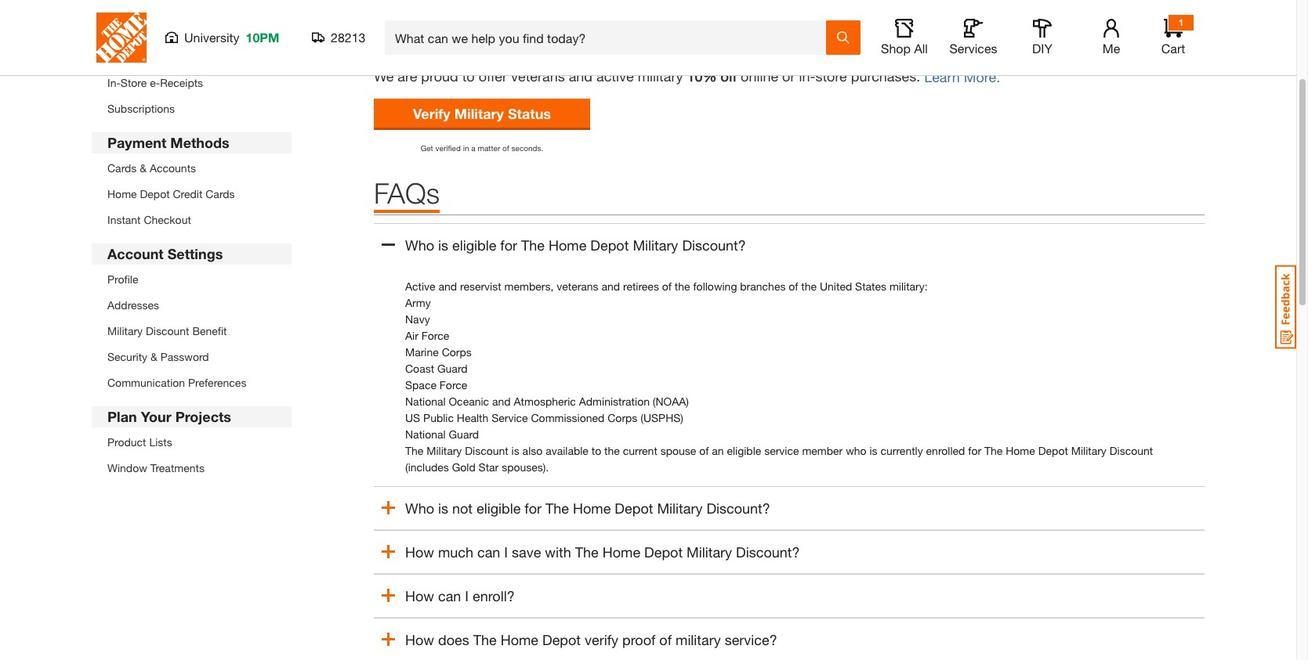 Task type: locate. For each thing, give the bounding box(es) containing it.
military left 10%
[[638, 67, 683, 85]]

2 in- from the top
[[107, 76, 121, 89]]

military inside dropdown button
[[676, 632, 721, 649]]

&
[[140, 162, 147, 175], [151, 350, 157, 364]]

eligible inside active and reservist members, veterans and retirees of the following branches of the united states military: army navy air force marine corps coast guard space force national oceanic and atmospheric administration (noaa) us public health service commissioned corps (usphs) national guard the military discount is also available to the current spouse of an eligible service member who is currently enrolled for the home depot military discount (includes gold star spouses).
[[727, 445, 762, 458]]

credit
[[173, 187, 203, 201]]

home
[[107, 187, 137, 201], [549, 237, 587, 254], [1006, 445, 1036, 458], [573, 501, 611, 518], [603, 544, 641, 562], [501, 632, 539, 649]]

window treatments
[[107, 462, 205, 475]]

eligible
[[452, 237, 497, 254], [727, 445, 762, 458], [477, 501, 521, 518]]

in-
[[799, 67, 816, 85]]

2 national from the top
[[405, 428, 446, 442]]

3 how from the top
[[405, 632, 434, 649]]

payment
[[107, 134, 166, 151]]

atmospheric
[[514, 395, 576, 409]]

1 vertical spatial &
[[151, 350, 157, 364]]

the inside who is not eligible for the home depot military discount? dropdown button
[[546, 501, 569, 518]]

1 in- from the top
[[107, 50, 121, 64]]

accounts
[[150, 162, 196, 175]]

1 vertical spatial military
[[676, 632, 721, 649]]

0 vertical spatial eligible
[[452, 237, 497, 254]]

1 horizontal spatial corps
[[608, 412, 638, 425]]

how left the much
[[405, 544, 434, 562]]

force up 'marine'
[[422, 330, 449, 343]]

to right available
[[592, 445, 602, 458]]

1 vertical spatial national
[[405, 428, 446, 442]]

in- for in-store orders
[[107, 50, 121, 64]]

get verified in a matter of seconds.
[[421, 144, 544, 153]]

how for how does the home depot verify proof of military service?
[[405, 632, 434, 649]]

corps
[[442, 346, 472, 359], [608, 412, 638, 425]]

2 store from the top
[[121, 76, 147, 89]]

depot inside dropdown button
[[591, 237, 629, 254]]

how inside how does the home depot verify proof of military service? dropdown button
[[405, 632, 434, 649]]

preferences
[[188, 376, 247, 390]]

discount? down an
[[707, 501, 771, 518]]

an
[[712, 445, 724, 458]]

benefit up active at top left
[[581, 19, 665, 53]]

0 vertical spatial &
[[140, 162, 147, 175]]

does
[[438, 632, 469, 649]]

the right does
[[473, 632, 497, 649]]

0 vertical spatial for
[[501, 237, 518, 254]]

for inside active and reservist members, veterans and retirees of the following branches of the united states military: army navy air force marine corps coast guard space force national oceanic and atmospheric administration (noaa) us public health service commissioned corps (usphs) national guard the military discount is also available to the current spouse of an eligible service member who is currently enrolled for the home depot military discount (includes gold star spouses).
[[969, 445, 982, 458]]

& right "security"
[[151, 350, 157, 364]]

who inside dropdown button
[[405, 237, 434, 254]]

orders up "in-store e-receipts"
[[150, 50, 183, 64]]

national
[[405, 395, 446, 409], [405, 428, 446, 442]]

is inside dropdown button
[[438, 501, 449, 518]]

1 horizontal spatial to
[[592, 445, 602, 458]]

0 vertical spatial guard
[[437, 363, 468, 376]]

of left an
[[700, 445, 709, 458]]

who for who is eligible for the home depot military discount?
[[405, 237, 434, 254]]

can right the much
[[478, 544, 501, 562]]

0 vertical spatial how
[[405, 544, 434, 562]]

the left current
[[605, 445, 620, 458]]

who
[[846, 445, 867, 458]]

settings
[[168, 245, 223, 263]]

eligible inside dropdown button
[[477, 501, 521, 518]]

the
[[521, 237, 545, 254], [405, 445, 424, 458], [985, 445, 1003, 458], [546, 501, 569, 518], [575, 544, 599, 562], [473, 632, 497, 649]]

marine
[[405, 346, 439, 359]]

active and reservist members, veterans and retirees of the following branches of the united states military: army navy air force marine corps coast guard space force national oceanic and atmospheric administration (noaa) us public health service commissioned corps (usphs) national guard the military discount is also available to the current spouse of an eligible service member who is currently enrolled for the home depot military discount (includes gold star spouses).
[[405, 280, 1154, 475]]

veterans
[[511, 67, 565, 85], [557, 280, 599, 294]]

0 horizontal spatial to
[[462, 67, 475, 85]]

feedback link image
[[1276, 265, 1297, 350]]

cards right the 'credit'
[[206, 187, 235, 201]]

the right enrolled
[[985, 445, 1003, 458]]

2 who from the top
[[405, 501, 434, 518]]

store
[[816, 67, 847, 85]]

1 horizontal spatial for
[[525, 501, 542, 518]]

military inside we are proud to offer veterans and active military 10% off online or in-store purchases. learn more.
[[638, 67, 683, 85]]

1 vertical spatial i
[[465, 588, 469, 606]]

for
[[501, 237, 518, 254], [969, 445, 982, 458], [525, 501, 542, 518]]

1 horizontal spatial cards
[[206, 187, 235, 201]]

also
[[523, 445, 543, 458]]

corps down 'administration'
[[608, 412, 638, 425]]

security
[[107, 350, 147, 364]]

who up active
[[405, 237, 434, 254]]

a
[[471, 144, 476, 153]]

1 vertical spatial cards
[[206, 187, 235, 201]]

discount? down who is not eligible for the home depot military discount? dropdown button
[[736, 544, 800, 562]]

depot
[[140, 187, 170, 201], [591, 237, 629, 254], [1039, 445, 1069, 458], [615, 501, 653, 518], [645, 544, 683, 562], [543, 632, 581, 649]]

0 vertical spatial benefit
[[581, 19, 665, 53]]

military for of
[[676, 632, 721, 649]]

how inside how can i enroll? dropdown button
[[405, 588, 434, 606]]

communication preferences link
[[107, 376, 247, 390]]

for inside dropdown button
[[501, 237, 518, 254]]

2 vertical spatial for
[[525, 501, 542, 518]]

0 vertical spatial orders
[[142, 24, 175, 38]]

and left active at top left
[[569, 67, 593, 85]]

can left the enroll?
[[438, 588, 461, 606]]

your
[[141, 409, 171, 426]]

1 who from the top
[[405, 237, 434, 254]]

force up oceanic
[[440, 379, 468, 392]]

0 vertical spatial discount?
[[682, 237, 746, 254]]

discount
[[466, 19, 573, 53], [146, 325, 189, 338], [465, 445, 509, 458], [1110, 445, 1154, 458]]

0 horizontal spatial military discount benefit
[[107, 325, 227, 338]]

1 vertical spatial benefit
[[192, 325, 227, 338]]

store down online orders
[[121, 50, 147, 64]]

the up members,
[[521, 237, 545, 254]]

discount? up "following"
[[682, 237, 746, 254]]

in- up subscriptions link
[[107, 76, 121, 89]]

how does the home depot verify proof of military service? button
[[374, 619, 1205, 661]]

2 vertical spatial discount?
[[736, 544, 800, 562]]

0 horizontal spatial benefit
[[192, 325, 227, 338]]

0 vertical spatial to
[[462, 67, 475, 85]]

is left not
[[438, 501, 449, 518]]

eligible up reservist
[[452, 237, 497, 254]]

1 horizontal spatial &
[[151, 350, 157, 364]]

diy
[[1033, 41, 1053, 56]]

is right who
[[870, 445, 878, 458]]

how left the enroll?
[[405, 588, 434, 606]]

What can we help you find today? search field
[[395, 21, 826, 54]]

for right enrolled
[[969, 445, 982, 458]]

to
[[462, 67, 475, 85], [592, 445, 602, 458]]

who is not eligible for the home depot military discount? button
[[374, 487, 1205, 531]]

purchases.
[[851, 67, 921, 85]]

2 horizontal spatial the
[[802, 280, 817, 294]]

1 horizontal spatial can
[[478, 544, 501, 562]]

university 10pm
[[184, 30, 280, 45]]

the left united
[[802, 280, 817, 294]]

i
[[504, 544, 508, 562], [465, 588, 469, 606]]

0 vertical spatial in-
[[107, 50, 121, 64]]

2 how from the top
[[405, 588, 434, 606]]

1 how from the top
[[405, 544, 434, 562]]

0 horizontal spatial &
[[140, 162, 147, 175]]

0 vertical spatial corps
[[442, 346, 472, 359]]

force
[[422, 330, 449, 343], [440, 379, 468, 392]]

military for active
[[638, 67, 683, 85]]

0 vertical spatial veterans
[[511, 67, 565, 85]]

military discount benefit up offer
[[374, 19, 665, 53]]

the home depot logo image
[[96, 13, 147, 63]]

services
[[950, 41, 998, 56]]

national down space
[[405, 395, 446, 409]]

is
[[438, 237, 449, 254], [512, 445, 520, 458], [870, 445, 878, 458], [438, 501, 449, 518]]

how inside how much can i save with the home depot military discount? dropdown button
[[405, 544, 434, 562]]

the right with
[[575, 544, 599, 562]]

eligible right an
[[727, 445, 762, 458]]

online orders
[[107, 24, 175, 38]]

i left the enroll?
[[465, 588, 469, 606]]

benefit up password
[[192, 325, 227, 338]]

in-store e-receipts
[[107, 76, 203, 89]]

1 vertical spatial who
[[405, 501, 434, 518]]

home up members,
[[549, 237, 587, 254]]

verify military status
[[413, 105, 551, 122]]

national down us
[[405, 428, 446, 442]]

i left save
[[504, 544, 508, 562]]

store left e-
[[121, 76, 147, 89]]

online orders link
[[107, 24, 175, 38]]

0 horizontal spatial corps
[[442, 346, 472, 359]]

orders up the in-store orders link
[[142, 24, 175, 38]]

0 vertical spatial national
[[405, 395, 446, 409]]

military
[[374, 19, 458, 53], [455, 105, 504, 122], [633, 237, 679, 254], [107, 325, 143, 338], [427, 445, 462, 458], [1072, 445, 1107, 458], [657, 501, 703, 518], [687, 544, 732, 562]]

and inside we are proud to offer veterans and active military 10% off online or in-store purchases. learn more.
[[569, 67, 593, 85]]

0 vertical spatial military
[[638, 67, 683, 85]]

veterans inside we are proud to offer veterans and active military 10% off online or in-store purchases. learn more.
[[511, 67, 565, 85]]

1 vertical spatial to
[[592, 445, 602, 458]]

2 horizontal spatial for
[[969, 445, 982, 458]]

of right proof at the bottom of page
[[660, 632, 672, 649]]

2 vertical spatial how
[[405, 632, 434, 649]]

who
[[405, 237, 434, 254], [405, 501, 434, 518]]

2 vertical spatial eligible
[[477, 501, 521, 518]]

cards down the payment
[[107, 162, 137, 175]]

store for e-
[[121, 76, 147, 89]]

or
[[783, 67, 795, 85]]

the
[[675, 280, 690, 294], [802, 280, 817, 294], [605, 445, 620, 458]]

1 vertical spatial store
[[121, 76, 147, 89]]

shop all
[[881, 41, 928, 56]]

to inside active and reservist members, veterans and retirees of the following branches of the united states military: army navy air force marine corps coast guard space force national oceanic and atmospheric administration (noaa) us public health service commissioned corps (usphs) national guard the military discount is also available to the current spouse of an eligible service member who is currently enrolled for the home depot military discount (includes gold star spouses).
[[592, 445, 602, 458]]

military discount benefit up security & password link
[[107, 325, 227, 338]]

subscriptions link
[[107, 102, 175, 115]]

navy
[[405, 313, 430, 326]]

in- down online
[[107, 50, 121, 64]]

discount? inside dropdown button
[[682, 237, 746, 254]]

in-store orders link
[[107, 50, 183, 64]]

who is eligible for the home depot military discount? button
[[374, 224, 1205, 268]]

(noaa)
[[653, 395, 689, 409]]

1 vertical spatial discount?
[[707, 501, 771, 518]]

1 vertical spatial orders
[[150, 50, 183, 64]]

service?
[[725, 632, 778, 649]]

0 horizontal spatial i
[[465, 588, 469, 606]]

to left offer
[[462, 67, 475, 85]]

eligible right not
[[477, 501, 521, 518]]

health
[[457, 412, 489, 425]]

corps right 'marine'
[[442, 346, 472, 359]]

who down (includes
[[405, 501, 434, 518]]

home right enrolled
[[1006, 445, 1036, 458]]

0 vertical spatial store
[[121, 50, 147, 64]]

learn
[[925, 68, 960, 86]]

of inside dropdown button
[[660, 632, 672, 649]]

1 horizontal spatial i
[[504, 544, 508, 562]]

guard down "health"
[[449, 428, 479, 442]]

& down the payment
[[140, 162, 147, 175]]

1 vertical spatial can
[[438, 588, 461, 606]]

guard right coast
[[437, 363, 468, 376]]

with
[[545, 544, 571, 562]]

1 store from the top
[[121, 50, 147, 64]]

veterans up status
[[511, 67, 565, 85]]

service
[[765, 445, 799, 458]]

the up with
[[546, 501, 569, 518]]

offer
[[479, 67, 507, 85]]

communication
[[107, 376, 185, 390]]

who inside dropdown button
[[405, 501, 434, 518]]

0 vertical spatial military discount benefit
[[374, 19, 665, 53]]

0 vertical spatial can
[[478, 544, 501, 562]]

0 vertical spatial who
[[405, 237, 434, 254]]

and left retirees
[[602, 280, 620, 294]]

for up members,
[[501, 237, 518, 254]]

veterans down who is eligible for the home depot military discount?
[[557, 280, 599, 294]]

1 vertical spatial in-
[[107, 76, 121, 89]]

is down faqs
[[438, 237, 449, 254]]

home inside active and reservist members, veterans and retirees of the following branches of the united states military: army navy air force marine corps coast guard space force national oceanic and atmospheric administration (noaa) us public health service commissioned corps (usphs) national guard the military discount is also available to the current spouse of an eligible service member who is currently enrolled for the home depot military discount (includes gold star spouses).
[[1006, 445, 1036, 458]]

1 vertical spatial veterans
[[557, 280, 599, 294]]

1 vertical spatial for
[[969, 445, 982, 458]]

for down spouses).
[[525, 501, 542, 518]]

of right retirees
[[662, 280, 672, 294]]

0 vertical spatial cards
[[107, 162, 137, 175]]

1 vertical spatial how
[[405, 588, 434, 606]]

product lists link
[[107, 436, 172, 449]]

the inside how much can i save with the home depot military discount? dropdown button
[[575, 544, 599, 562]]

verify
[[413, 105, 451, 122]]

military inside dropdown button
[[633, 237, 679, 254]]

the left "following"
[[675, 280, 690, 294]]

of right branches
[[789, 280, 799, 294]]

who is not eligible for the home depot military discount?
[[405, 501, 771, 518]]

0 horizontal spatial for
[[501, 237, 518, 254]]

1 vertical spatial eligible
[[727, 445, 762, 458]]

military left service?
[[676, 632, 721, 649]]

how left does
[[405, 632, 434, 649]]



Task type: vqa. For each thing, say whether or not it's contained in the screenshot.
Sprayers
no



Task type: describe. For each thing, give the bounding box(es) containing it.
we
[[374, 67, 394, 85]]

how can i enroll? button
[[374, 575, 1205, 619]]

army
[[405, 297, 431, 310]]

who is eligible for the home depot military discount?
[[405, 237, 746, 254]]

online
[[741, 67, 779, 85]]

cards & accounts
[[107, 162, 196, 175]]

1 national from the top
[[405, 395, 446, 409]]

military discount benefit link
[[107, 325, 227, 338]]

methods
[[170, 134, 229, 151]]

enrolled
[[926, 445, 966, 458]]

cart
[[1162, 41, 1186, 56]]

shop all button
[[880, 19, 930, 56]]

status
[[508, 105, 551, 122]]

home down "who is not eligible for the home depot military discount?"
[[603, 544, 641, 562]]

the inside who is eligible for the home depot military discount? dropdown button
[[521, 237, 545, 254]]

verified
[[436, 144, 461, 153]]

enroll?
[[473, 588, 515, 606]]

1 vertical spatial force
[[440, 379, 468, 392]]

e-
[[150, 76, 160, 89]]

reservist
[[460, 280, 502, 294]]

home down the enroll?
[[501, 632, 539, 649]]

is inside dropdown button
[[438, 237, 449, 254]]

proof
[[623, 632, 656, 649]]

commissioned
[[531, 412, 605, 425]]

how does the home depot verify proof of military service?
[[405, 632, 778, 649]]

treatments
[[150, 462, 205, 475]]

account
[[107, 245, 164, 263]]

instant checkout
[[107, 213, 191, 227]]

projects
[[175, 409, 231, 426]]

current
[[623, 445, 658, 458]]

window
[[107, 462, 147, 475]]

1 horizontal spatial military discount benefit
[[374, 19, 665, 53]]

of right matter
[[503, 144, 510, 153]]

is left also on the left bottom of the page
[[512, 445, 520, 458]]

seconds.
[[512, 144, 544, 153]]

and right active
[[439, 280, 457, 294]]

me button
[[1087, 19, 1137, 56]]

diy button
[[1018, 19, 1068, 56]]

0 horizontal spatial can
[[438, 588, 461, 606]]

28213
[[331, 30, 366, 45]]

1 vertical spatial corps
[[608, 412, 638, 425]]

0 horizontal spatial cards
[[107, 162, 137, 175]]

1 vertical spatial guard
[[449, 428, 479, 442]]

checkout
[[144, 213, 191, 227]]

and up service
[[492, 395, 511, 409]]

faqs
[[374, 177, 440, 210]]

1 vertical spatial military discount benefit
[[107, 325, 227, 338]]

1 horizontal spatial the
[[675, 280, 690, 294]]

space
[[405, 379, 437, 392]]

password
[[160, 350, 209, 364]]

10%
[[687, 67, 717, 85]]

product
[[107, 436, 146, 449]]

oceanic
[[449, 395, 489, 409]]

profile link
[[107, 273, 138, 286]]

in-store orders
[[107, 50, 183, 64]]

addresses link
[[107, 299, 159, 312]]

(includes
[[405, 461, 449, 475]]

home depot credit cards
[[107, 187, 235, 201]]

matter
[[478, 144, 500, 153]]

in- for in-store e-receipts
[[107, 76, 121, 89]]

home inside dropdown button
[[549, 237, 587, 254]]

branches
[[740, 280, 786, 294]]

states
[[856, 280, 887, 294]]

0 vertical spatial i
[[504, 544, 508, 562]]

for inside dropdown button
[[525, 501, 542, 518]]

0 horizontal spatial the
[[605, 445, 620, 458]]

services button
[[949, 19, 999, 56]]

security & password link
[[107, 350, 209, 364]]

how for how can i enroll?
[[405, 588, 434, 606]]

we are proud to offer veterans and active military 10% off online or in-store purchases. learn more.
[[374, 67, 1001, 86]]

university
[[184, 30, 240, 45]]

member
[[802, 445, 843, 458]]

0 vertical spatial force
[[422, 330, 449, 343]]

how for how much can i save with the home depot military discount?
[[405, 544, 434, 562]]

save
[[512, 544, 541, 562]]

the up (includes
[[405, 445, 424, 458]]

how can i enroll?
[[405, 588, 515, 606]]

to inside we are proud to offer veterans and active military 10% off online or in-store purchases. learn more.
[[462, 67, 475, 85]]

the inside how does the home depot verify proof of military service? dropdown button
[[473, 632, 497, 649]]

retirees
[[623, 280, 659, 294]]

store for orders
[[121, 50, 147, 64]]

in-store e-receipts link
[[107, 76, 203, 89]]

eligible inside dropdown button
[[452, 237, 497, 254]]

profile
[[107, 273, 138, 286]]

instant checkout link
[[107, 213, 191, 227]]

veterans inside active and reservist members, veterans and retirees of the following branches of the united states military: army navy air force marine corps coast guard space force national oceanic and atmospheric administration (noaa) us public health service commissioned corps (usphs) national guard the military discount is also available to the current spouse of an eligible service member who is currently enrolled for the home depot military discount (includes gold star spouses).
[[557, 280, 599, 294]]

communication preferences
[[107, 376, 247, 390]]

service
[[492, 412, 528, 425]]

learn more. button
[[921, 68, 1001, 87]]

security & password
[[107, 350, 209, 364]]

military:
[[890, 280, 928, 294]]

active
[[597, 67, 634, 85]]

home up instant
[[107, 187, 137, 201]]

instant
[[107, 213, 141, 227]]

plan
[[107, 409, 137, 426]]

currently
[[881, 445, 923, 458]]

how much can i save with the home depot military discount?
[[405, 544, 800, 562]]

in
[[463, 144, 469, 153]]

proud
[[421, 67, 458, 85]]

1 horizontal spatial benefit
[[581, 19, 665, 53]]

members,
[[505, 280, 554, 294]]

& for security
[[151, 350, 157, 364]]

us
[[405, 412, 420, 425]]

window treatments link
[[107, 462, 205, 475]]

gold
[[452, 461, 476, 475]]

depot inside active and reservist members, veterans and retirees of the following branches of the united states military: army navy air force marine corps coast guard space force national oceanic and atmospheric administration (noaa) us public health service commissioned corps (usphs) national guard the military discount is also available to the current spouse of an eligible service member who is currently enrolled for the home depot military discount (includes gold star spouses).
[[1039, 445, 1069, 458]]

home up how much can i save with the home depot military discount?
[[573, 501, 611, 518]]

get
[[421, 144, 433, 153]]

receipts
[[160, 76, 203, 89]]

all
[[915, 41, 928, 56]]

& for cards
[[140, 162, 147, 175]]

payment methods
[[107, 134, 229, 151]]

united
[[820, 280, 852, 294]]

who for who is not eligible for the home depot military discount?
[[405, 501, 434, 518]]

lists
[[149, 436, 172, 449]]

cart 1
[[1162, 16, 1186, 56]]

plan your projects
[[107, 409, 231, 426]]

how much can i save with the home depot military discount? button
[[374, 531, 1205, 575]]

(usphs)
[[641, 412, 684, 425]]

product lists
[[107, 436, 172, 449]]



